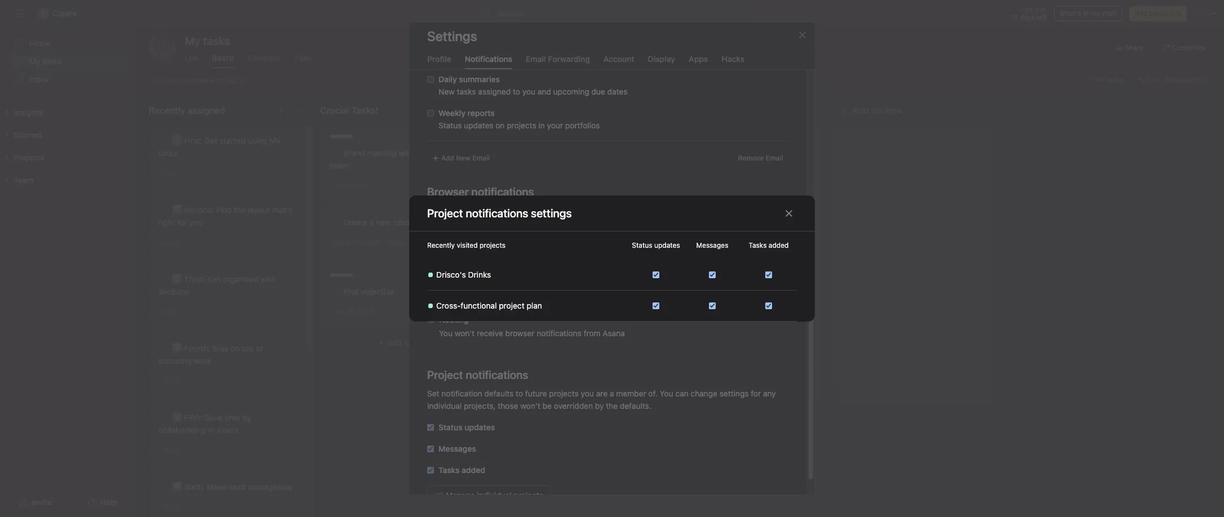Task type: vqa. For each thing, say whether or not it's contained in the screenshot.
Forms
no



Task type: locate. For each thing, give the bounding box(es) containing it.
1 horizontal spatial projects
[[507, 121, 536, 130]]

when inside @mentions only you'll be notified when someone mentions you
[[502, 293, 521, 302]]

Toggle notify about status updates checkbox
[[653, 303, 660, 309]]

0 horizontal spatial find
[[216, 205, 232, 215]]

completed image for 5️⃣ fifth: save time by collaborating in asana
[[157, 412, 170, 425]]

only
[[483, 279, 499, 289]]

1 horizontal spatial messages
[[697, 241, 729, 250]]

send
[[427, 209, 446, 219]]

you down second:
[[190, 218, 203, 227]]

2 30 from the top
[[175, 238, 183, 247]]

for left any
[[751, 389, 761, 399]]

add task button
[[498, 132, 643, 152], [670, 132, 814, 152], [320, 333, 478, 353]]

fourth:
[[184, 344, 210, 353]]

4 oct 30 from the top
[[161, 377, 183, 386]]

completed checkbox for create a new robot
[[328, 216, 342, 229]]

projects up overridden at left bottom
[[549, 389, 579, 399]]

find
[[216, 205, 232, 215], [343, 287, 359, 297]]

status inside weekly reports status updates on projects in your portfolios
[[439, 121, 462, 130]]

add task button down jan 12, 2024 button
[[320, 333, 478, 353]]

updates up toggle notify about status updates option
[[654, 241, 680, 250]]

2 horizontal spatial add task button
[[670, 132, 814, 152]]

0 vertical spatial my
[[29, 56, 40, 66]]

0 horizontal spatial messages
[[439, 444, 476, 454]]

task right "last"
[[164, 76, 178, 84]]

2 vertical spatial status
[[439, 423, 463, 432]]

1 vertical spatial the
[[234, 205, 246, 215]]

4 30 from the top
[[175, 377, 183, 386]]

collaborator
[[506, 257, 550, 266]]

you're up toggle notify about messages option
[[690, 243, 713, 253]]

1 horizontal spatial with
[[399, 148, 414, 158]]

0 vertical spatial –
[[356, 182, 360, 190]]

oct down sections
[[161, 308, 173, 316]]

updates inside task updates you'll be notified when there's a comment on a task you're following, you're assigned a task, or you're added as a collaborator to a task
[[458, 229, 489, 239]]

Completed checkbox
[[328, 216, 342, 229], [157, 412, 170, 425], [157, 481, 170, 494]]

oct 30 down incoming
[[161, 377, 183, 386]]

to inside set notification defaults to future projects you are a member of. you can change settings for any individual projects, those won't be overridden by the defaults.
[[516, 389, 523, 399]]

1 horizontal spatial asana
[[603, 329, 625, 338]]

you right of.
[[660, 389, 673, 399]]

2 horizontal spatial add task
[[730, 137, 763, 147]]

1 horizontal spatial browser
[[505, 329, 535, 338]]

2 vertical spatial tasks
[[158, 148, 178, 158]]

oct for 6️⃣ sixth: make work manageable
[[161, 503, 173, 512]]

status down 'weekly'
[[439, 121, 462, 130]]

completed image left 5️⃣
[[157, 412, 170, 425]]

a right are
[[610, 389, 614, 399]]

1 vertical spatial to
[[552, 257, 559, 266]]

3 oct 30 from the top
[[161, 308, 183, 316]]

completed image
[[328, 216, 342, 229], [157, 273, 170, 286], [328, 285, 342, 299], [157, 412, 170, 425]]

0 vertical spatial find
[[216, 205, 232, 215]]

be inside task updates you'll be notified when there's a comment on a task you're following, you're assigned a task, or you're added as a collaborator to a task
[[461, 243, 470, 253]]

visited
[[457, 241, 478, 250]]

mentions
[[559, 293, 593, 302]]

the left "layout"
[[234, 205, 246, 215]]

with right the meeting on the top of the page
[[399, 148, 414, 158]]

receive
[[477, 329, 503, 338]]

add up remove
[[730, 137, 745, 147]]

top
[[242, 344, 254, 353]]

2024 right 12,
[[357, 308, 374, 316]]

0 vertical spatial messages
[[697, 241, 729, 250]]

email up daily summaries new tasks assigned to you and upcoming due dates at top
[[526, 54, 546, 64]]

2 when from the top
[[502, 293, 521, 302]]

2 vertical spatial projects
[[549, 389, 579, 399]]

6 30 from the top
[[175, 503, 183, 512]]

1 vertical spatial work
[[228, 483, 246, 492]]

oct 30 down '1️⃣'
[[161, 169, 183, 178]]

the inside set notification defaults to future projects you are a member of. you can change settings for any individual projects, those won't be overridden by the defaults.
[[606, 401, 618, 411]]

add left "billing"
[[1135, 9, 1147, 17]]

0 horizontal spatial assigned
[[478, 87, 511, 96]]

functional
[[461, 301, 497, 311]]

oct for 2️⃣ second: find the layout that's right for you
[[161, 238, 173, 247]]

1 vertical spatial asana
[[216, 426, 239, 435]]

30 down 6️⃣
[[175, 503, 183, 512]]

on down board link
[[215, 76, 223, 84]]

in for 5️⃣ fifth: save time by collaborating in asana
[[208, 426, 214, 435]]

be inside @mentions only you'll be notified when someone mentions you
[[461, 293, 470, 302]]

Toggle notify about task creations checkbox
[[766, 272, 772, 278]]

jan left 1, at top
[[389, 238, 400, 247]]

add billing info button
[[1130, 6, 1187, 21]]

Toggle notify about status updates checkbox
[[653, 272, 660, 278]]

30 for 6️⃣ sixth: make work manageable
[[175, 503, 183, 512]]

jan
[[389, 238, 400, 247], [333, 308, 344, 316]]

completed image left '1️⃣'
[[157, 134, 170, 148]]

in left your
[[539, 121, 545, 130]]

when up collaborator
[[502, 243, 521, 253]]

added inside the project notifications settings 'dialog'
[[769, 241, 789, 250]]

3 1 from the top
[[454, 308, 457, 316]]

with right organized
[[261, 275, 276, 284]]

status updates down the projects,
[[439, 423, 495, 432]]

12:00am
[[354, 238, 381, 247]]

1 horizontal spatial add task
[[559, 137, 591, 147]]

1 horizontal spatial find
[[343, 287, 359, 297]]

find right second:
[[216, 205, 232, 215]]

add left section
[[852, 105, 869, 116]]

to down comment
[[552, 257, 559, 266]]

oct 30 for 5️⃣ fifth: save time by collaborating in asana
[[161, 446, 183, 455]]

oct 30 button down 6️⃣
[[161, 503, 183, 512]]

2 vertical spatial completed checkbox
[[157, 481, 170, 494]]

task
[[164, 76, 178, 84], [576, 137, 591, 147], [747, 137, 763, 147], [611, 243, 626, 253], [568, 257, 583, 266], [404, 338, 420, 348]]

to up the won't
[[516, 389, 523, 399]]

1 button for find objective
[[452, 306, 468, 318]]

0 horizontal spatial jan
[[333, 308, 344, 316]]

info
[[1170, 9, 1182, 17]]

2 horizontal spatial projects
[[549, 389, 579, 399]]

6 oct 30 from the top
[[161, 503, 183, 512]]

started
[[220, 136, 246, 145]]

trial
[[1035, 5, 1047, 14]]

by inside set notification defaults to future projects you are a member of. you can change settings for any individual projects, those won't be overridden by the defaults.
[[595, 401, 604, 411]]

add down objective
[[387, 338, 402, 348]]

1 vertical spatial tasks added
[[439, 466, 485, 475]]

on down do
[[496, 121, 505, 130]]

0 vertical spatial get
[[205, 136, 218, 145]]

status updates up toggle notify about status updates option
[[632, 241, 680, 250]]

completed image for find objective
[[328, 285, 342, 299]]

recently assigned
[[149, 105, 225, 116]]

on inside weekly reports status updates on projects in your portfolios
[[496, 121, 505, 130]]

asana right from
[[603, 329, 625, 338]]

add section
[[852, 105, 902, 116]]

1 vertical spatial by
[[243, 413, 251, 423]]

be right you'll
[[461, 243, 470, 253]]

0 vertical spatial jan
[[389, 238, 400, 247]]

0 horizontal spatial my
[[29, 56, 40, 66]]

be down future
[[543, 401, 552, 411]]

6️⃣
[[172, 483, 182, 492]]

notified inside @mentions only you'll be notified when someone mentions you
[[472, 293, 500, 302]]

0 horizontal spatial browser
[[461, 209, 491, 219]]

2 vertical spatial to
[[516, 389, 523, 399]]

1 horizontal spatial –
[[383, 238, 387, 247]]

1 vertical spatial status updates
[[439, 423, 495, 432]]

cross-functional project plan
[[436, 301, 542, 311]]

0 vertical spatial tasks
[[749, 241, 767, 250]]

the down are
[[606, 401, 618, 411]]

completed image for 4️⃣ fourth: stay on top of incoming work
[[157, 342, 170, 356]]

5 oct 30 from the top
[[161, 446, 183, 455]]

get right "third:"
[[208, 275, 221, 284]]

Completed checkbox
[[157, 134, 170, 148], [328, 147, 342, 160], [157, 204, 170, 217], [157, 273, 170, 286], [328, 285, 342, 299], [157, 342, 170, 356]]

projects inside weekly reports status updates on projects in your portfolios
[[507, 121, 536, 130]]

2 horizontal spatial tasks
[[457, 87, 476, 96]]

2 oct 30 from the top
[[161, 238, 183, 247]]

notified
[[472, 243, 500, 253], [472, 293, 500, 302]]

do
[[492, 105, 503, 116]]

1 oct 30 button from the top
[[161, 169, 183, 178]]

the inside brand meeting with the marketing team
[[416, 148, 428, 158]]

updates up the visited
[[458, 229, 489, 239]]

1 horizontal spatial tasks added
[[749, 241, 789, 250]]

– left 27
[[356, 182, 360, 190]]

oct 30 button down incoming
[[161, 377, 183, 386]]

3 30 from the top
[[175, 308, 183, 316]]

0 vertical spatial notified
[[472, 243, 500, 253]]

1 vertical spatial completed checkbox
[[157, 412, 170, 425]]

completed checkbox up the team
[[328, 147, 342, 160]]

0 vertical spatial projects
[[507, 121, 536, 130]]

1 horizontal spatial in
[[539, 121, 545, 130]]

updates inside weekly reports status updates on projects in your portfolios
[[464, 121, 494, 130]]

the inside 2️⃣ second: find the layout that's right for you
[[234, 205, 246, 215]]

with inside brand meeting with the marketing team
[[399, 148, 414, 158]]

recently
[[427, 241, 455, 250]]

sixth:
[[184, 483, 205, 492]]

a right comment
[[604, 243, 609, 253]]

any
[[763, 389, 776, 399]]

in inside 5️⃣ fifth: save time by collaborating in asana
[[208, 426, 214, 435]]

notified for only
[[472, 293, 500, 302]]

1 for brand meeting with the marketing team
[[454, 181, 457, 190]]

1 horizontal spatial tasks
[[158, 148, 178, 158]]

1 oct 30 from the top
[[161, 169, 183, 178]]

messages
[[697, 241, 729, 250], [439, 444, 476, 454]]

messages inside the project notifications settings 'dialog'
[[697, 241, 729, 250]]

2 oct 30 button from the top
[[161, 238, 183, 247]]

0 vertical spatial by
[[595, 401, 604, 411]]

my tasks
[[185, 34, 230, 47]]

get right first:
[[205, 136, 218, 145]]

a down comment
[[561, 257, 566, 266]]

add for the rightmost the add task button
[[730, 137, 745, 147]]

1 vertical spatial new
[[456, 154, 471, 162]]

browser down project at the bottom of the page
[[505, 329, 535, 338]]

my tasks link
[[7, 52, 129, 70]]

completed image left create
[[328, 216, 342, 229]]

0 vertical spatial tasks
[[42, 56, 62, 66]]

new inside daily summaries new tasks assigned to you and upcoming due dates
[[439, 87, 455, 96]]

0 horizontal spatial email
[[473, 154, 490, 162]]

by right time
[[243, 413, 251, 423]]

1 vertical spatial jan
[[333, 308, 344, 316]]

get for started
[[205, 136, 218, 145]]

0 vertical spatial when
[[502, 243, 521, 253]]

apps button
[[689, 54, 708, 69]]

add for the add task button to the middle
[[559, 137, 574, 147]]

a left new
[[370, 218, 374, 227]]

tasks added
[[749, 241, 789, 250], [439, 466, 485, 475]]

Toggle notify about task creations checkbox
[[766, 303, 772, 309]]

add down 'weekly'
[[441, 154, 454, 162]]

completed checkbox for brand meeting with the marketing team
[[328, 147, 342, 160]]

completed image left 4️⃣
[[157, 342, 170, 356]]

with inside 3️⃣ third: get organized with sections
[[261, 275, 276, 284]]

assigned up toggle notify about messages option
[[715, 243, 747, 253]]

you
[[522, 87, 536, 96], [190, 218, 203, 227], [595, 293, 608, 302], [581, 389, 594, 399]]

settings
[[427, 28, 477, 44]]

1 vertical spatial for
[[751, 389, 761, 399]]

add task image right rules for crucial tasks! image
[[448, 106, 457, 115]]

invite button
[[11, 493, 59, 513]]

1 vertical spatial assigned
[[715, 243, 747, 253]]

when
[[502, 243, 521, 253], [502, 293, 521, 302]]

email inside button
[[766, 154, 784, 162]]

completed checkbox left 4️⃣
[[157, 342, 170, 356]]

on right comment
[[593, 243, 602, 253]]

1 horizontal spatial by
[[595, 401, 604, 411]]

search
[[498, 8, 524, 18]]

1 vertical spatial 2024
[[357, 308, 374, 316]]

by inside 5️⃣ fifth: save time by collaborating in asana
[[243, 413, 251, 423]]

get inside 3️⃣ third: get organized with sections
[[208, 275, 221, 284]]

5 30 from the top
[[175, 446, 183, 455]]

completed image for 2️⃣ second: find the layout that's right for you
[[157, 204, 170, 217]]

2 horizontal spatial email
[[766, 154, 784, 162]]

1 vertical spatial notified
[[472, 293, 500, 302]]

6️⃣ sixth: make work manageable
[[172, 483, 293, 492]]

4 oct 30 button from the top
[[161, 377, 183, 386]]

oct 30 button down collaborating on the left bottom
[[161, 446, 183, 455]]

2 vertical spatial in
[[208, 426, 214, 435]]

1 vertical spatial when
[[502, 293, 521, 302]]

you'll
[[439, 243, 459, 253]]

oct down right
[[161, 238, 173, 247]]

0 vertical spatial be
[[461, 243, 470, 253]]

1 notified from the top
[[472, 243, 500, 253]]

0 vertical spatial browser
[[461, 209, 491, 219]]

the for marketing
[[416, 148, 428, 158]]

drisco's drinks
[[436, 270, 491, 280]]

add task
[[559, 137, 591, 147], [730, 137, 763, 147], [387, 338, 420, 348]]

oct down 6️⃣
[[161, 503, 173, 512]]

you're up drisco's at bottom
[[439, 257, 462, 266]]

1 1 button from the top
[[452, 180, 468, 191]]

add task image down calendar link
[[276, 106, 285, 115]]

1 vertical spatial with
[[261, 275, 276, 284]]

1 horizontal spatial assigned
[[715, 243, 747, 253]]

completed checkbox left 6️⃣
[[157, 481, 170, 494]]

0 horizontal spatial in
[[208, 426, 214, 435]]

notifications
[[493, 209, 538, 219], [537, 329, 582, 338]]

sections
[[158, 287, 189, 297]]

second:
[[184, 205, 214, 215]]

completed checkbox up right
[[157, 204, 170, 217]]

dates
[[607, 87, 628, 96]]

1 vertical spatial be
[[461, 293, 470, 302]]

1 vertical spatial 1 button
[[452, 237, 468, 248]]

trial?
[[1102, 9, 1118, 17]]

1 1 from the top
[[454, 181, 457, 190]]

or
[[776, 243, 783, 253]]

1 horizontal spatial the
[[416, 148, 428, 158]]

2 vertical spatial the
[[606, 401, 618, 411]]

be inside set notification defaults to future projects you are a member of. you can change settings for any individual projects, those won't be overridden by the defaults.
[[543, 401, 552, 411]]

for…
[[540, 209, 556, 219]]

0 horizontal spatial add task
[[387, 338, 420, 348]]

1 horizontal spatial add task button
[[498, 132, 643, 152]]

projects for reports
[[507, 121, 536, 130]]

30 down '1️⃣'
[[175, 169, 183, 178]]

in left 'my' in the right top of the page
[[1083, 9, 1089, 17]]

create
[[343, 218, 368, 227]]

on left top
[[231, 344, 240, 353]]

2 add task image from the left
[[448, 106, 457, 115]]

a
[[370, 218, 374, 227], [551, 243, 555, 253], [604, 243, 609, 253], [750, 243, 754, 253], [499, 257, 504, 266], [561, 257, 566, 266], [610, 389, 614, 399]]

projects down do next week
[[507, 121, 536, 130]]

you're left following,
[[628, 243, 651, 253]]

new down daily
[[439, 87, 455, 96]]

5 oct 30 button from the top
[[161, 446, 183, 455]]

completed checkbox for 1️⃣ first: get started using my tasks
[[157, 134, 170, 148]]

1 vertical spatial you
[[660, 389, 673, 399]]

– for 25
[[356, 182, 360, 190]]

0 vertical spatial 1
[[454, 181, 457, 190]]

weekly
[[439, 108, 466, 118]]

in down save
[[208, 426, 214, 435]]

be
[[461, 243, 470, 253], [461, 293, 470, 302], [543, 401, 552, 411]]

0 vertical spatial the
[[416, 148, 428, 158]]

2 horizontal spatial in
[[1083, 9, 1089, 17]]

0 vertical spatial you
[[439, 329, 453, 338]]

completed image up the team
[[328, 147, 342, 160]]

0 vertical spatial new
[[439, 87, 455, 96]]

robot
[[393, 218, 413, 227]]

completed checkbox for 5️⃣ fifth: save time by collaborating in asana
[[157, 412, 170, 425]]

oct 30 button for 5️⃣ fifth: save time by collaborating in asana
[[161, 446, 183, 455]]

can
[[676, 389, 689, 399]]

oct for 3️⃣ third: get organized with sections
[[161, 308, 173, 316]]

0 vertical spatial added
[[769, 241, 789, 250]]

status left following,
[[632, 241, 653, 250]]

daily
[[439, 74, 457, 84]]

work inside 4️⃣ fourth: stay on top of incoming work
[[194, 356, 211, 366]]

tasks
[[749, 241, 767, 250], [439, 466, 460, 475]]

status down the individual
[[439, 423, 463, 432]]

my up inbox
[[29, 56, 40, 66]]

you inside 2️⃣ second: find the layout that's right for you
[[190, 218, 203, 227]]

completed checkbox for 6️⃣ sixth: make work manageable
[[157, 481, 170, 494]]

to inside daily summaries new tasks assigned to you and upcoming due dates
[[513, 87, 520, 96]]

1 button for brand meeting with the marketing team
[[452, 180, 468, 191]]

completed checkbox left 3️⃣
[[157, 273, 170, 286]]

notifications button
[[465, 54, 512, 69]]

you inside the nothing you won't receive browser notifications from asana
[[439, 329, 453, 338]]

completed image
[[157, 134, 170, 148], [328, 147, 342, 160], [157, 204, 170, 217], [157, 342, 170, 356], [157, 481, 170, 494]]

projects inside set notification defaults to future projects you are a member of. you can change settings for any individual projects, those won't be overridden by the defaults.
[[549, 389, 579, 399]]

notifications left for…
[[493, 209, 538, 219]]

notified up as
[[472, 243, 500, 253]]

0 horizontal spatial work
[[194, 356, 211, 366]]

1 horizontal spatial new
[[456, 154, 471, 162]]

get for organized
[[208, 275, 221, 284]]

asana inside the nothing you won't receive browser notifications from asana
[[603, 329, 625, 338]]

asana
[[603, 329, 625, 338], [216, 426, 239, 435]]

list
[[185, 53, 198, 63]]

1 30 from the top
[[175, 169, 183, 178]]

6 oct 30 button from the top
[[161, 503, 183, 512]]

add task image
[[276, 106, 285, 115], [448, 106, 457, 115]]

to inside task updates you'll be notified when there's a comment on a task you're following, you're assigned a task, or you're added as a collaborator to a task
[[552, 257, 559, 266]]

0 horizontal spatial tasks
[[439, 466, 460, 475]]

Toggle notify about messages checkbox
[[709, 272, 716, 278]]

1 vertical spatial messages
[[439, 444, 476, 454]]

email right 'marketing' on the top
[[473, 154, 490, 162]]

1 vertical spatial notifications
[[537, 329, 582, 338]]

asana inside 5️⃣ fifth: save time by collaborating in asana
[[216, 426, 239, 435]]

1 for find objective
[[454, 308, 457, 316]]

0 vertical spatial tasks added
[[749, 241, 789, 250]]

add inside button
[[852, 105, 869, 116]]

incoming
[[158, 356, 192, 366]]

30 for 3️⃣ third: get organized with sections
[[175, 308, 183, 316]]

oct 30 down collaborating on the left bottom
[[161, 446, 183, 455]]

4️⃣ fourth: stay on top of incoming work
[[158, 344, 263, 366]]

are
[[596, 389, 608, 399]]

using
[[248, 136, 267, 145]]

0 horizontal spatial the
[[234, 205, 246, 215]]

30 down sections
[[175, 308, 183, 316]]

2 notified from the top
[[472, 293, 500, 302]]

get inside 1️⃣ first: get started using my tasks
[[205, 136, 218, 145]]

1 horizontal spatial tasks
[[749, 241, 767, 250]]

3 1 button from the top
[[452, 306, 468, 318]]

1 when from the top
[[502, 243, 521, 253]]

a right there's
[[551, 243, 555, 253]]

in
[[1083, 9, 1089, 17], [539, 121, 545, 130], [208, 426, 214, 435]]

0 vertical spatial completed checkbox
[[328, 216, 342, 229]]

3 oct 30 button from the top
[[161, 308, 183, 316]]

new
[[439, 87, 455, 96], [456, 154, 471, 162]]

in inside weekly reports status updates on projects in your portfolios
[[539, 121, 545, 130]]

30 down collaborating on the left bottom
[[175, 446, 183, 455]]

0 horizontal spatial asana
[[216, 426, 239, 435]]

a inside set notification defaults to future projects you are a member of. you can change settings for any individual projects, those won't be overridden by the defaults.
[[610, 389, 614, 399]]

notified inside task updates you'll be notified when there's a comment on a task you're following, you're assigned a task, or you're added as a collaborator to a task
[[472, 243, 500, 253]]

global element
[[0, 28, 135, 95]]

1️⃣
[[172, 136, 182, 145]]

completed checkbox for 2️⃣ second: find the layout that's right for you
[[157, 204, 170, 217]]

do next week
[[492, 105, 548, 116]]

projects up as
[[480, 241, 506, 250]]

completed image left 3️⃣
[[157, 273, 170, 286]]

add section button
[[834, 100, 907, 121]]

0 vertical spatial in
[[1083, 9, 1089, 17]]

when for there's
[[502, 243, 521, 253]]

task left the won't
[[404, 338, 420, 348]]

2 vertical spatial 1 button
[[452, 306, 468, 318]]

messages down the individual
[[439, 444, 476, 454]]

0 vertical spatial to
[[513, 87, 520, 96]]

comment
[[557, 243, 591, 253]]

to up do next week
[[513, 87, 520, 96]]

oct for 5️⃣ fifth: save time by collaborating in asana
[[161, 446, 173, 455]]

add down your
[[559, 137, 574, 147]]

oct for 1️⃣ first: get started using my tasks
[[161, 169, 173, 178]]

1 vertical spatial my
[[270, 136, 281, 145]]

new up browser notifications
[[456, 154, 471, 162]]

0 vertical spatial asana
[[603, 329, 625, 338]]

when inside task updates you'll be notified when there's a comment on a task you're following, you're assigned a task, or you're added as a collaborator to a task
[[502, 243, 521, 253]]

2️⃣ second: find the layout that's right for you
[[158, 205, 293, 227]]

oct 30 down sections
[[161, 308, 183, 316]]

notifications inside the nothing you won't receive browser notifications from asana
[[537, 329, 582, 338]]

project
[[427, 207, 463, 220]]

2024 right 1, at top
[[409, 238, 425, 247]]

completed checkbox left 5️⃣
[[157, 412, 170, 425]]

1 horizontal spatial add task image
[[448, 106, 457, 115]]

for down 2️⃣
[[177, 218, 187, 227]]



Task type: describe. For each thing, give the bounding box(es) containing it.
projects for notification
[[549, 389, 579, 399]]

add for add new email button at the left of the page
[[441, 154, 454, 162]]

email forwarding
[[526, 54, 590, 64]]

asana for in
[[216, 426, 239, 435]]

weekly reports status updates on projects in your portfolios
[[439, 108, 600, 130]]

stay
[[212, 344, 229, 353]]

30 for 2️⃣ second: find the layout that's right for you
[[175, 238, 183, 247]]

completed checkbox for find objective
[[328, 285, 342, 299]]

save
[[205, 413, 223, 423]]

share button
[[1111, 40, 1148, 56]]

in inside what's in my trial? 'button'
[[1083, 9, 1089, 17]]

oct 30 button for 6️⃣ sixth: make work manageable
[[161, 503, 183, 512]]

1 horizontal spatial email
[[526, 54, 546, 64]]

oct 30 for 1️⃣ first: get started using my tasks
[[161, 169, 183, 178]]

ja button
[[149, 34, 176, 61]]

2 horizontal spatial you're
[[690, 243, 713, 253]]

reports
[[468, 108, 495, 118]]

files
[[295, 53, 312, 63]]

oct 30 button for 3️⃣ third: get organized with sections
[[161, 308, 183, 316]]

2️⃣
[[172, 205, 182, 215]]

my inside 1️⃣ first: get started using my tasks
[[270, 136, 281, 145]]

first:
[[184, 136, 202, 145]]

my
[[1091, 9, 1100, 17]]

when for someone
[[502, 293, 521, 302]]

0 vertical spatial 2024
[[409, 238, 425, 247]]

what's
[[1059, 9, 1082, 17]]

your
[[547, 121, 563, 130]]

recently visited projects
[[427, 241, 506, 250]]

browser inside the nothing you won't receive browser notifications from asana
[[505, 329, 535, 338]]

Toggle notify about messages checkbox
[[709, 303, 716, 309]]

tasks inside 1️⃣ first: get started using my tasks
[[158, 148, 178, 158]]

in for weekly reports status updates on projects in your portfolios
[[539, 121, 545, 130]]

tasks inside daily summaries new tasks assigned to you and upcoming due dates
[[457, 87, 476, 96]]

defaults.
[[620, 401, 652, 411]]

1 horizontal spatial you're
[[628, 243, 651, 253]]

oct left 25
[[333, 182, 344, 190]]

task updates you'll be notified when there's a comment on a task you're following, you're assigned a task, or you're added as a collaborator to a task
[[439, 229, 783, 266]]

oct 30 button for 2️⃣ second: find the layout that's right for you
[[161, 238, 183, 247]]

project notifications
[[427, 369, 528, 382]]

completed image for 3️⃣ third: get organized with sections
[[157, 273, 170, 286]]

1 add task image from the left
[[276, 106, 285, 115]]

won't
[[455, 329, 475, 338]]

profile button
[[427, 54, 451, 69]]

marketing
[[430, 148, 466, 158]]

status inside the project notifications settings 'dialog'
[[632, 241, 653, 250]]

brand
[[343, 148, 365, 158]]

task down the portfolios
[[576, 137, 591, 147]]

someone
[[524, 293, 557, 302]]

completed image for create a new robot
[[328, 216, 342, 229]]

updates inside the project notifications settings 'dialog'
[[654, 241, 680, 250]]

2 1 from the top
[[454, 238, 457, 247]]

you inside @mentions only you'll be notified when someone mentions you
[[595, 293, 608, 302]]

on inside 4️⃣ fourth: stay on top of incoming work
[[231, 344, 240, 353]]

upcoming
[[553, 87, 589, 96]]

1 vertical spatial find
[[343, 287, 359, 297]]

27
[[362, 182, 370, 190]]

oct 30 for 6️⃣ sixth: make work manageable
[[161, 503, 183, 512]]

task,
[[756, 243, 774, 253]]

oct 30 for 3️⃣ third: get organized with sections
[[161, 308, 183, 316]]

notification
[[442, 389, 482, 399]]

find inside 2️⃣ second: find the layout that's right for you
[[216, 205, 232, 215]]

tasks inside the project notifications settings 'dialog'
[[749, 241, 767, 250]]

last task completed on oct 24
[[149, 76, 247, 84]]

17
[[1011, 13, 1018, 21]]

email forwarding button
[[526, 54, 590, 69]]

section
[[871, 105, 902, 116]]

collaborating
[[158, 426, 206, 435]]

next week
[[506, 105, 548, 116]]

assigned inside task updates you'll be notified when there's a comment on a task you're following, you're assigned a task, or you're added as a collaborator to a task
[[715, 243, 747, 253]]

oct 25 – 27
[[333, 182, 370, 190]]

30 for 1️⃣ first: get started using my tasks
[[175, 169, 183, 178]]

home
[[29, 38, 51, 48]]

you'll
[[439, 293, 459, 302]]

tasks inside "global" element
[[42, 56, 62, 66]]

following,
[[653, 243, 688, 253]]

oct for 4️⃣ fourth: stay on top of incoming work
[[161, 377, 173, 386]]

oct left 24
[[225, 76, 237, 84]]

days
[[1020, 13, 1035, 21]]

notified for updates
[[472, 243, 500, 253]]

status updates inside the project notifications settings 'dialog'
[[632, 241, 680, 250]]

30 for 5️⃣ fifth: save time by collaborating in asana
[[175, 446, 183, 455]]

completed image for brand meeting with the marketing team
[[328, 147, 342, 160]]

close this dialog image
[[785, 209, 794, 218]]

be for you'll
[[461, 243, 470, 253]]

oct 30 button for 4️⃣ fourth: stay on top of incoming work
[[161, 377, 183, 386]]

4️⃣
[[172, 344, 182, 353]]

3️⃣
[[172, 275, 182, 284]]

hide sidebar image
[[15, 9, 24, 18]]

you inside daily summaries new tasks assigned to you and upcoming due dates
[[522, 87, 536, 96]]

tasks added inside the project notifications settings 'dialog'
[[749, 241, 789, 250]]

nothing you won't receive browser notifications from asana
[[439, 315, 625, 338]]

of.
[[649, 389, 658, 399]]

add for left the add task button
[[387, 338, 402, 348]]

hacks
[[722, 54, 745, 64]]

objective
[[361, 287, 394, 297]]

the for layout
[[234, 205, 246, 215]]

oct 30 for 4️⃣ fourth: stay on top of incoming work
[[161, 377, 183, 386]]

close image
[[798, 30, 807, 39]]

add for "add section" button
[[852, 105, 869, 116]]

assigned inside daily summaries new tasks assigned to you and upcoming due dates
[[478, 87, 511, 96]]

remove email
[[738, 154, 784, 162]]

as
[[489, 257, 497, 266]]

list link
[[185, 53, 198, 68]]

settings
[[720, 389, 749, 399]]

3️⃣ third: get organized with sections
[[158, 275, 276, 297]]

crucial tasks!
[[320, 105, 378, 116]]

my inside "global" element
[[29, 56, 40, 66]]

completed checkbox for 4️⃣ fourth: stay on top of incoming work
[[157, 342, 170, 356]]

0 horizontal spatial you're
[[439, 257, 462, 266]]

future
[[525, 389, 547, 399]]

oct 30 button for 1️⃣ first: get started using my tasks
[[161, 169, 183, 178]]

notifications
[[465, 54, 512, 64]]

oct 30 for 2️⃣ second: find the layout that's right for you
[[161, 238, 183, 247]]

me
[[448, 209, 459, 219]]

@mentions
[[439, 279, 481, 289]]

board link
[[212, 53, 234, 68]]

add billing info
[[1135, 9, 1182, 17]]

today
[[333, 238, 352, 247]]

a right as
[[499, 257, 504, 266]]

last
[[149, 76, 162, 84]]

nothing
[[439, 315, 469, 325]]

apps
[[689, 54, 708, 64]]

0 horizontal spatial add task button
[[320, 333, 478, 353]]

organized
[[223, 275, 259, 284]]

third:
[[184, 275, 205, 284]]

completed image for 6️⃣ sixth: make work manageable
[[157, 481, 170, 494]]

1 horizontal spatial jan
[[389, 238, 400, 247]]

for inside set notification defaults to future projects you are a member of. you can change settings for any individual projects, those won't be overridden by the defaults.
[[751, 389, 761, 399]]

due
[[592, 87, 605, 96]]

updates down the projects,
[[465, 423, 495, 432]]

30 for 4️⃣ fourth: stay on top of incoming work
[[175, 377, 183, 386]]

2 vertical spatial added
[[462, 466, 485, 475]]

0 horizontal spatial 2024
[[357, 308, 374, 316]]

1 horizontal spatial work
[[228, 483, 246, 492]]

new
[[376, 218, 391, 227]]

0 vertical spatial notifications
[[493, 209, 538, 219]]

task right comment
[[611, 243, 626, 253]]

task up remove
[[747, 137, 763, 147]]

jan 12, 2024 button
[[333, 308, 374, 316]]

free
[[1019, 5, 1033, 14]]

browser notifications
[[427, 185, 534, 198]]

from
[[584, 329, 601, 338]]

– for 12:00am
[[383, 238, 387, 247]]

on inside task updates you'll be notified when there's a comment on a task you're following, you're assigned a task, or you're added as a collaborator to a task
[[593, 243, 602, 253]]

search list box
[[479, 5, 750, 23]]

new inside button
[[456, 154, 471, 162]]

rules for crucial tasks! image
[[430, 106, 439, 115]]

a left task,
[[750, 243, 754, 253]]

1 vertical spatial tasks
[[439, 466, 460, 475]]

my tasks
[[29, 56, 62, 66]]

portfolios
[[565, 121, 600, 130]]

those
[[498, 401, 518, 411]]

be for you'll
[[461, 293, 470, 302]]

24
[[239, 76, 247, 84]]

ja
[[158, 43, 167, 53]]

defaults
[[484, 389, 514, 399]]

summaries
[[459, 74, 500, 84]]

drisco's
[[436, 270, 466, 280]]

for inside 2️⃣ second: find the layout that's right for you
[[177, 218, 187, 227]]

you inside set notification defaults to future projects you are a member of. you can change settings for any individual projects, those won't be overridden by the defaults.
[[660, 389, 673, 399]]

projects inside the project notifications settings 'dialog'
[[480, 241, 506, 250]]

asana for from
[[603, 329, 625, 338]]

manageable
[[248, 483, 293, 492]]

plan
[[527, 301, 542, 311]]

calendar
[[248, 53, 281, 63]]

completed checkbox for 3️⃣ third: get organized with sections
[[157, 273, 170, 286]]

won't
[[520, 401, 540, 411]]

added inside task updates you'll be notified when there's a comment on a task you're following, you're assigned a task, or you're added as a collaborator to a task
[[464, 257, 487, 266]]

calendar link
[[248, 53, 281, 68]]

hacks button
[[722, 54, 745, 69]]

0 horizontal spatial tasks added
[[439, 466, 485, 475]]

completed image for 1️⃣ first: get started using my tasks
[[157, 134, 170, 148]]

2 1 button from the top
[[452, 237, 468, 248]]

you inside set notification defaults to future projects you are a member of. you can change settings for any individual projects, those won't be overridden by the defaults.
[[581, 389, 594, 399]]

of
[[256, 344, 263, 353]]

task down comment
[[568, 257, 583, 266]]

project notifications settings dialog
[[409, 196, 815, 322]]



